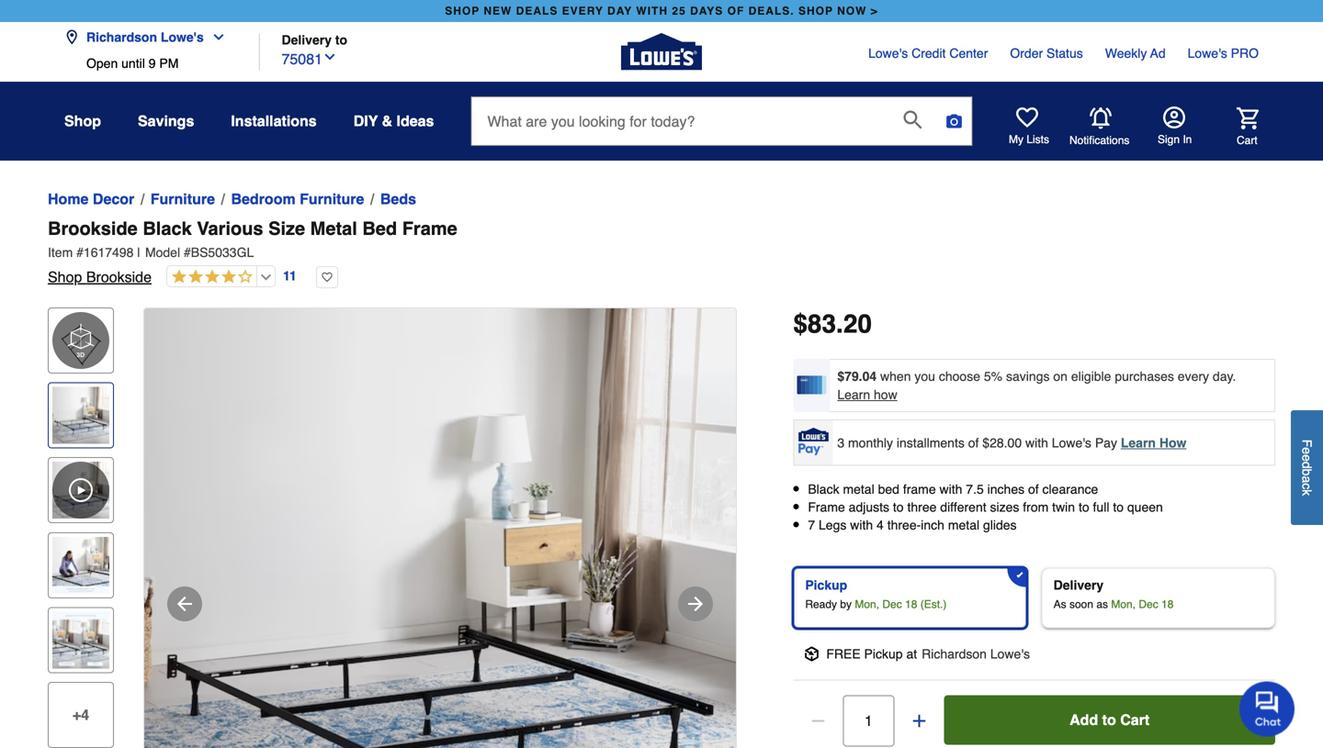 Task type: describe. For each thing, give the bounding box(es) containing it.
lowe's inside lowe's credit center link
[[868, 46, 908, 61]]

beds link
[[380, 188, 416, 210]]

choose
[[939, 369, 980, 384]]

richardson inside button
[[86, 30, 157, 45]]

twin
[[1052, 500, 1075, 515]]

queen
[[1127, 500, 1163, 515]]

various
[[197, 218, 263, 239]]

1 furniture from the left
[[150, 191, 215, 208]]

shop for shop brookside
[[48, 269, 82, 286]]

lowes pay logo image
[[795, 428, 832, 456]]

75081 button
[[282, 46, 337, 70]]

delivery for to
[[282, 33, 332, 47]]

bedroom furniture link
[[231, 188, 364, 210]]

diy & ideas
[[353, 113, 434, 130]]

item
[[48, 245, 73, 260]]

cart inside button
[[1237, 134, 1258, 147]]

installations
[[231, 113, 317, 130]]

decor
[[93, 191, 134, 208]]

status
[[1047, 46, 1083, 61]]

bed
[[878, 482, 899, 497]]

savings
[[138, 113, 194, 130]]

1 vertical spatial brookside
[[86, 269, 152, 286]]

b
[[1300, 469, 1314, 476]]

cart inside "button"
[[1120, 712, 1150, 729]]

bedroom furniture
[[231, 191, 364, 208]]

11
[[283, 269, 297, 284]]

add to cart button
[[944, 696, 1275, 745]]

mon, inside delivery as soon as mon, dec 18
[[1111, 598, 1136, 611]]

ready
[[805, 598, 837, 611]]

lowe's home improvement cart image
[[1237, 107, 1259, 129]]

order status
[[1010, 46, 1083, 61]]

1 vertical spatial with
[[939, 482, 962, 497]]

lowe's pro link
[[1188, 44, 1259, 62]]

2 e from the top
[[1300, 455, 1314, 462]]

home decor link
[[48, 188, 134, 210]]

frame
[[903, 482, 936, 497]]

option group containing pickup
[[786, 561, 1283, 636]]

when
[[880, 369, 911, 384]]

1617498
[[84, 245, 134, 260]]

lowe's home improvement logo image
[[621, 11, 702, 92]]

days
[[690, 5, 723, 17]]

chevron down image inside richardson lowe's button
[[204, 30, 226, 45]]

shop new deals every day with 25 days of deals. shop now >
[[445, 5, 878, 17]]

now
[[837, 5, 867, 17]]

ad
[[1150, 46, 1166, 61]]

black inside the black metal bed frame with 7.5 inches of clearance frame adjusts to three different sizes from twin to full to queen 7 legs with 4 three-inch metal glides
[[808, 482, 839, 497]]

of inside the black metal bed frame with 7.5 inches of clearance frame adjusts to three different sizes from twin to full to queen 7 legs with 4 three-inch metal glides
[[1028, 482, 1039, 497]]

lowe's inside lowe's pro link
[[1188, 46, 1227, 61]]

center
[[949, 46, 988, 61]]

clearance
[[1042, 482, 1098, 497]]

savings button
[[138, 105, 194, 138]]

metal
[[310, 218, 357, 239]]

eligible
[[1071, 369, 1111, 384]]

deals
[[516, 5, 558, 17]]

$28.00
[[982, 436, 1022, 450]]

day.
[[1213, 369, 1236, 384]]

deals.
[[748, 5, 794, 17]]

weekly ad
[[1105, 46, 1166, 61]]

shop new deals every day with 25 days of deals. shop now > link
[[441, 0, 882, 22]]

$79.04 when you choose 5% savings on eligible purchases every day. learn how
[[837, 369, 1236, 402]]

k
[[1300, 490, 1314, 496]]

brookside  #bs5033gl - thumbnail3 image
[[52, 612, 109, 669]]

lowe's home improvement lists image
[[1016, 107, 1038, 129]]

delivery to
[[282, 33, 347, 47]]

$
[[793, 310, 808, 339]]

pickup inside the "pickup ready by mon, dec 18 (est.)"
[[805, 578, 847, 593]]

Search Query text field
[[472, 97, 889, 145]]

3 monthly installments of $28.00 with lowe's pay learn how
[[837, 436, 1187, 450]]

frame inside the black metal bed frame with 7.5 inches of clearance frame adjusts to three different sizes from twin to full to queen 7 legs with 4 three-inch metal glides
[[808, 500, 845, 515]]

add to cart
[[1070, 712, 1150, 729]]

in
[[1183, 133, 1192, 146]]

brookside inside the brookside black various size metal bed frame item # 1617498 | model # bs5033gl
[[48, 218, 138, 239]]

1 horizontal spatial learn
[[1121, 436, 1156, 450]]

weekly
[[1105, 46, 1147, 61]]

18 inside the "pickup ready by mon, dec 18 (est.)"
[[905, 598, 917, 611]]

day
[[607, 5, 632, 17]]

sign in button
[[1158, 107, 1192, 147]]

add
[[1070, 712, 1098, 729]]

frame inside the brookside black various size metal bed frame item # 1617498 | model # bs5033gl
[[402, 218, 457, 239]]

c
[[1300, 483, 1314, 490]]

lowe's credit center
[[868, 46, 988, 61]]

size
[[268, 218, 305, 239]]

learn inside the '$79.04 when you choose 5% savings on eligible purchases every day. learn how'
[[837, 388, 870, 402]]

monthly
[[848, 436, 893, 450]]

0 horizontal spatial of
[[968, 436, 979, 450]]

with
[[636, 5, 668, 17]]

as
[[1054, 598, 1066, 611]]

black metal bed frame with 7.5 inches of clearance frame adjusts to three different sizes from twin to full to queen 7 legs with 4 three-inch metal glides
[[808, 482, 1163, 533]]

installations button
[[231, 105, 317, 138]]

furniture link
[[150, 188, 215, 210]]

how
[[1159, 436, 1187, 450]]

different
[[940, 500, 986, 515]]

arrow left image
[[174, 594, 196, 616]]

minus image
[[809, 712, 827, 731]]

dec inside the "pickup ready by mon, dec 18 (est.)"
[[882, 598, 902, 611]]

1 # from the left
[[76, 245, 84, 260]]

soon
[[1069, 598, 1093, 611]]

from
[[1023, 500, 1049, 515]]

until
[[121, 56, 145, 71]]

every
[[1178, 369, 1209, 384]]

7
[[808, 518, 815, 533]]

pay
[[1095, 436, 1117, 450]]

brookside black various size metal bed frame item # 1617498 | model # bs5033gl
[[48, 218, 457, 260]]

home
[[48, 191, 89, 208]]

camera image
[[945, 112, 963, 130]]

on
[[1053, 369, 1068, 384]]

of
[[727, 5, 745, 17]]

1 horizontal spatial metal
[[948, 518, 980, 533]]

lowe's pro
[[1188, 46, 1259, 61]]

a
[[1300, 476, 1314, 483]]

new
[[484, 5, 512, 17]]

lowe's inside richardson lowe's button
[[161, 30, 204, 45]]

0 horizontal spatial with
[[850, 518, 873, 533]]

chevron down image inside 75081 button
[[322, 50, 337, 64]]

&
[[382, 113, 392, 130]]

full
[[1093, 500, 1109, 515]]

purchases
[[1115, 369, 1174, 384]]



Task type: locate. For each thing, give the bounding box(es) containing it.
plus image
[[910, 712, 928, 731]]

delivery for as
[[1054, 578, 1104, 593]]

$ 83 . 20
[[793, 310, 872, 339]]

0 vertical spatial cart
[[1237, 134, 1258, 147]]

chevron down image
[[204, 30, 226, 45], [322, 50, 337, 64]]

1 vertical spatial shop
[[48, 269, 82, 286]]

diy
[[353, 113, 378, 130]]

brookside  #bs5033gl - thumbnail2 image
[[52, 537, 109, 594]]

0 vertical spatial with
[[1025, 436, 1048, 450]]

7.5
[[966, 482, 984, 497]]

how
[[874, 388, 897, 402]]

of left $28.00
[[968, 436, 979, 450]]

pickup up ready
[[805, 578, 847, 593]]

shop
[[445, 5, 480, 17], [798, 5, 833, 17]]

e
[[1300, 448, 1314, 455], [1300, 455, 1314, 462]]

black
[[143, 218, 192, 239], [808, 482, 839, 497]]

1 vertical spatial metal
[[948, 518, 980, 533]]

notifications
[[1069, 134, 1130, 147]]

pm
[[159, 56, 179, 71]]

bedroom
[[231, 191, 296, 208]]

1 vertical spatial black
[[808, 482, 839, 497]]

dec inside delivery as soon as mon, dec 18
[[1139, 598, 1158, 611]]

search image
[[904, 110, 922, 129]]

furniture up metal at the top left of page
[[300, 191, 364, 208]]

delivery up the 75081
[[282, 33, 332, 47]]

2 # from the left
[[184, 245, 191, 260]]

1 horizontal spatial 18
[[1161, 598, 1174, 611]]

# right "item"
[[76, 245, 84, 260]]

inch
[[921, 518, 945, 533]]

shop
[[64, 113, 101, 130], [48, 269, 82, 286]]

1 horizontal spatial chevron down image
[[322, 50, 337, 64]]

+4 button
[[48, 683, 114, 749]]

brookside
[[48, 218, 138, 239], [86, 269, 152, 286]]

#
[[76, 245, 84, 260], [184, 245, 191, 260]]

brookside up 1617498
[[48, 218, 138, 239]]

20
[[843, 310, 872, 339]]

4
[[877, 518, 884, 533]]

mon, inside the "pickup ready by mon, dec 18 (est.)"
[[855, 598, 879, 611]]

model
[[145, 245, 180, 260]]

1 horizontal spatial cart
[[1237, 134, 1258, 147]]

pickup left at in the right bottom of the page
[[864, 647, 903, 662]]

of up from
[[1028, 482, 1039, 497]]

0 horizontal spatial 18
[[905, 598, 917, 611]]

0 horizontal spatial pickup
[[805, 578, 847, 593]]

0 vertical spatial chevron down image
[[204, 30, 226, 45]]

2 horizontal spatial with
[[1025, 436, 1048, 450]]

1 horizontal spatial frame
[[808, 500, 845, 515]]

0 horizontal spatial black
[[143, 218, 192, 239]]

by
[[840, 598, 852, 611]]

cart
[[1237, 134, 1258, 147], [1120, 712, 1150, 729]]

item number 1 6 1 7 4 9 8 and model number b s 5 0 3 3 g l element
[[48, 243, 1275, 262]]

83
[[808, 310, 836, 339]]

0 horizontal spatial mon,
[[855, 598, 879, 611]]

None search field
[[471, 96, 973, 161]]

mon, right "by"
[[855, 598, 879, 611]]

lowe's home improvement notification center image
[[1090, 107, 1112, 129]]

1 horizontal spatial dec
[[1139, 598, 1158, 611]]

to
[[335, 33, 347, 47], [893, 500, 904, 515], [1079, 500, 1089, 515], [1113, 500, 1124, 515], [1102, 712, 1116, 729]]

Stepper number input field with increment and decrement buttons number field
[[843, 696, 894, 747]]

with left 4
[[850, 518, 873, 533]]

1 vertical spatial chevron down image
[[322, 50, 337, 64]]

richardson up open until 9 pm
[[86, 30, 157, 45]]

sizes
[[990, 500, 1019, 515]]

three
[[907, 500, 937, 515]]

location image
[[64, 30, 79, 45]]

0 vertical spatial pickup
[[805, 578, 847, 593]]

shop down open
[[64, 113, 101, 130]]

0 horizontal spatial furniture
[[150, 191, 215, 208]]

shop down "item"
[[48, 269, 82, 286]]

2 dec from the left
[[1139, 598, 1158, 611]]

2 furniture from the left
[[300, 191, 364, 208]]

weekly ad link
[[1105, 44, 1166, 62]]

lowe's
[[161, 30, 204, 45], [868, 46, 908, 61], [1188, 46, 1227, 61], [1052, 436, 1091, 450], [990, 647, 1030, 662]]

open until 9 pm
[[86, 56, 179, 71]]

learn down $79.04 on the right
[[837, 388, 870, 402]]

0 horizontal spatial delivery
[[282, 33, 332, 47]]

bed
[[362, 218, 397, 239]]

1 vertical spatial cart
[[1120, 712, 1150, 729]]

black up legs
[[808, 482, 839, 497]]

1 horizontal spatial pickup
[[864, 647, 903, 662]]

richardson lowe's button
[[64, 19, 233, 56]]

black inside the brookside black various size metal bed frame item # 1617498 | model # bs5033gl
[[143, 218, 192, 239]]

my
[[1009, 133, 1024, 146]]

1 horizontal spatial mon,
[[1111, 598, 1136, 611]]

glides
[[983, 518, 1017, 533]]

0 horizontal spatial dec
[[882, 598, 902, 611]]

cart right add
[[1120, 712, 1150, 729]]

at
[[906, 647, 917, 662]]

lowe's credit center link
[[868, 44, 988, 62]]

1 dec from the left
[[882, 598, 902, 611]]

0 horizontal spatial #
[[76, 245, 84, 260]]

1 vertical spatial of
[[1028, 482, 1039, 497]]

2 vertical spatial with
[[850, 518, 873, 533]]

0 horizontal spatial cart
[[1120, 712, 1150, 729]]

mon, right as
[[1111, 598, 1136, 611]]

0 vertical spatial metal
[[843, 482, 874, 497]]

with right $28.00
[[1025, 436, 1048, 450]]

my lists link
[[1009, 107, 1049, 147]]

brookside down 1617498
[[86, 269, 152, 286]]

lowe's home improvement account image
[[1163, 107, 1185, 129]]

free
[[826, 647, 861, 662]]

cart down lowe's home improvement cart image
[[1237, 134, 1258, 147]]

shop left new
[[445, 5, 480, 17]]

delivery inside delivery as soon as mon, dec 18
[[1054, 578, 1104, 593]]

e up d
[[1300, 448, 1314, 455]]

1 horizontal spatial delivery
[[1054, 578, 1104, 593]]

1 vertical spatial pickup
[[864, 647, 903, 662]]

2 mon, from the left
[[1111, 598, 1136, 611]]

0 horizontal spatial learn
[[837, 388, 870, 402]]

0 vertical spatial of
[[968, 436, 979, 450]]

0 horizontal spatial shop
[[445, 5, 480, 17]]

richardson right at in the right bottom of the page
[[922, 647, 987, 662]]

18 left (est.)
[[905, 598, 917, 611]]

frame up legs
[[808, 500, 845, 515]]

0 horizontal spatial metal
[[843, 482, 874, 497]]

diy & ideas button
[[353, 105, 434, 138]]

savings
[[1006, 369, 1050, 384]]

learn how button
[[837, 386, 897, 404]]

1 e from the top
[[1300, 448, 1314, 455]]

shop for shop
[[64, 113, 101, 130]]

0 vertical spatial learn
[[837, 388, 870, 402]]

heart outline image
[[316, 266, 338, 289]]

mon,
[[855, 598, 879, 611], [1111, 598, 1136, 611]]

18 right as
[[1161, 598, 1174, 611]]

delivery as soon as mon, dec 18
[[1054, 578, 1174, 611]]

pickup ready by mon, dec 18 (est.)
[[805, 578, 947, 611]]

3
[[837, 436, 844, 450]]

$79.04
[[837, 369, 877, 384]]

metal up adjusts
[[843, 482, 874, 497]]

1 vertical spatial learn
[[1121, 436, 1156, 450]]

learn right the pay
[[1121, 436, 1156, 450]]

0 horizontal spatial richardson
[[86, 30, 157, 45]]

1 horizontal spatial #
[[184, 245, 191, 260]]

learn how link
[[1121, 436, 1187, 450]]

1 vertical spatial frame
[[808, 500, 845, 515]]

1 horizontal spatial black
[[808, 482, 839, 497]]

of
[[968, 436, 979, 450], [1028, 482, 1039, 497]]

arrow right image
[[685, 594, 707, 616]]

0 vertical spatial richardson
[[86, 30, 157, 45]]

0 vertical spatial delivery
[[282, 33, 332, 47]]

chat invite button image
[[1239, 681, 1296, 737]]

|
[[137, 245, 141, 260]]

cart button
[[1211, 107, 1259, 148]]

dec
[[882, 598, 902, 611], [1139, 598, 1158, 611]]

+4
[[72, 707, 89, 724]]

4.2 stars image
[[167, 269, 253, 286]]

order
[[1010, 46, 1043, 61]]

25
[[672, 5, 686, 17]]

0 vertical spatial frame
[[402, 218, 457, 239]]

1 horizontal spatial of
[[1028, 482, 1039, 497]]

delivery up soon
[[1054, 578, 1104, 593]]

furniture up various
[[150, 191, 215, 208]]

metal down different
[[948, 518, 980, 533]]

1 horizontal spatial furniture
[[300, 191, 364, 208]]

0 vertical spatial shop
[[64, 113, 101, 130]]

0 horizontal spatial chevron down image
[[204, 30, 226, 45]]

brookside  #bs5033gl - thumbnail image
[[52, 387, 109, 444]]

beds
[[380, 191, 416, 208]]

1 horizontal spatial with
[[939, 482, 962, 497]]

1 horizontal spatial shop
[[798, 5, 833, 17]]

richardson lowe's
[[86, 30, 204, 45]]

shop left now
[[798, 5, 833, 17]]

my lists
[[1009, 133, 1049, 146]]

18 inside delivery as soon as mon, dec 18
[[1161, 598, 1174, 611]]

1 mon, from the left
[[855, 598, 879, 611]]

1 horizontal spatial richardson
[[922, 647, 987, 662]]

delivery
[[282, 33, 332, 47], [1054, 578, 1104, 593]]

1 vertical spatial delivery
[[1054, 578, 1104, 593]]

.
[[836, 310, 843, 339]]

dec left (est.)
[[882, 598, 902, 611]]

2 18 from the left
[[1161, 598, 1174, 611]]

# right model at left
[[184, 245, 191, 260]]

1 shop from the left
[[445, 5, 480, 17]]

you
[[915, 369, 935, 384]]

as
[[1096, 598, 1108, 611]]

0 vertical spatial black
[[143, 218, 192, 239]]

ideas
[[396, 113, 434, 130]]

e up b
[[1300, 455, 1314, 462]]

1 18 from the left
[[905, 598, 917, 611]]

brookside  #bs5033gl image
[[144, 309, 736, 749]]

adjusts
[[849, 500, 889, 515]]

f e e d b a c k button
[[1291, 410, 1323, 525]]

75081
[[282, 51, 322, 68]]

sign in
[[1158, 133, 1192, 146]]

2 shop from the left
[[798, 5, 833, 17]]

18
[[905, 598, 917, 611], [1161, 598, 1174, 611]]

dec right as
[[1139, 598, 1158, 611]]

pickup
[[805, 578, 847, 593], [864, 647, 903, 662]]

option group
[[786, 561, 1283, 636]]

pickup image
[[804, 647, 819, 662]]

1 vertical spatial richardson
[[922, 647, 987, 662]]

black up model at left
[[143, 218, 192, 239]]

frame down beds link on the left of the page
[[402, 218, 457, 239]]

5%
[[984, 369, 1003, 384]]

installments
[[897, 436, 965, 450]]

learn
[[837, 388, 870, 402], [1121, 436, 1156, 450]]

0 vertical spatial brookside
[[48, 218, 138, 239]]

with up different
[[939, 482, 962, 497]]

pro
[[1231, 46, 1259, 61]]

f
[[1300, 440, 1314, 448]]

with
[[1025, 436, 1048, 450], [939, 482, 962, 497], [850, 518, 873, 533]]

0 horizontal spatial frame
[[402, 218, 457, 239]]

to inside "button"
[[1102, 712, 1116, 729]]



Task type: vqa. For each thing, say whether or not it's contained in the screenshot.
†Based on a 10x10 room and does not include fees or taxes. Actual price will vary based on product selection and room configuration. Free Pad Upgrade applies to select items only. Free Carpet Install for carpet priced $1.25-sq ft or more.
no



